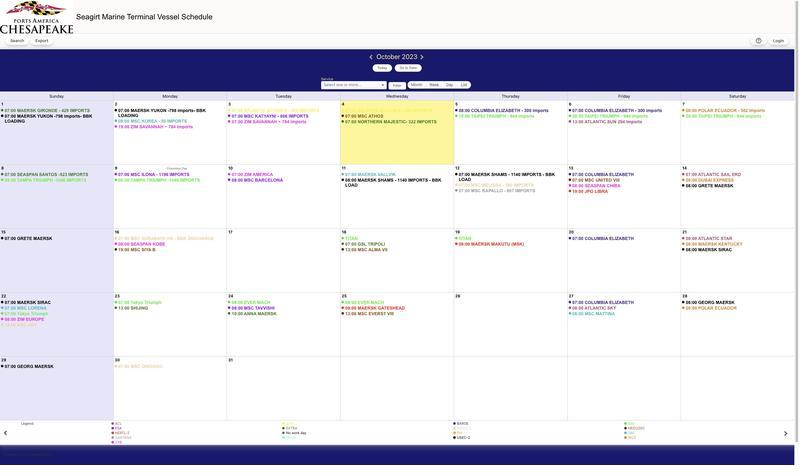 Task type: vqa. For each thing, say whether or not it's contained in the screenshot.
07:00 ZIM AMERICA
yes



Task type: locate. For each thing, give the bounding box(es) containing it.
0 horizontal spatial 08:00 ever mach
[[232, 300, 270, 305]]

- for 07:00 msc melissa - 580 imports 'link'
[[503, 183, 504, 188]]

viii up chiba
[[613, 178, 620, 183]]

0 vertical spatial seaspan
[[17, 172, 38, 177]]

1 horizontal spatial savannah
[[253, 119, 277, 124]]

msc for aby
[[17, 322, 27, 327]]

15
[[1, 230, 6, 234]]

ecuador left the "582" in the top of the page
[[715, 108, 737, 113]]

yukon
[[151, 108, 166, 113], [37, 114, 53, 119]]

07:00 msc lorena link
[[5, 306, 46, 311]]

0 vertical spatial grete
[[698, 183, 713, 188]]

2 07:00 atlantic action ii - 304 imports from the left
[[345, 108, 433, 113]]

0 vertical spatial go to november 2023 image
[[419, 53, 430, 56]]

0 horizontal spatial shams
[[378, 178, 394, 183]]

0 horizontal spatial viii
[[167, 236, 173, 241]]

day
[[446, 82, 453, 87], [182, 167, 187, 170]]

07:00 for 07:00 msc katyayni - 806 imports link
[[232, 114, 243, 119]]

imports-
[[178, 108, 195, 113], [64, 114, 82, 119]]

08:00 maersk shams - 1140 imports - bbk load link
[[345, 178, 441, 188]]

imports for 08:00 maersk shams - 1140 imports - bbk load link
[[408, 178, 428, 183]]

triumph for right the 07:00 tokyo triumph link
[[144, 300, 162, 305]]

sirac
[[718, 247, 732, 252], [37, 300, 51, 305]]

list
[[461, 82, 467, 87]]

1 horizontal spatial 08:00 taipei triumph - 944 imports
[[686, 114, 761, 119]]

08:00 for 08:00 maersk makutu (msk) link
[[459, 242, 470, 247]]

filter
[[393, 84, 402, 87]]

2 08:00 taipei triumph - 944 imports link from the left
[[686, 114, 761, 119]]

07:00 northern majestic- 322 imports
[[345, 119, 437, 124]]

1 vertical spatial 798
[[56, 114, 63, 119]]

1 vertical spatial imports-
[[64, 114, 82, 119]]

0 vertical spatial 07:00 tokyo triumph link
[[118, 300, 162, 305]]

1 ever from the left
[[244, 300, 256, 305]]

07:00 atlantic action ii - 304 imports link up 07:00 northern majestic- 322 imports
[[345, 108, 433, 113]]

- for "07:00 maersk shams - 1140 imports - bbk load" link
[[508, 172, 510, 177]]

viii for everst
[[387, 311, 394, 316]]

seaspan for santos
[[17, 172, 38, 177]]

1 vertical spatial ecuador
[[715, 306, 737, 311]]

1 vertical spatial georg
[[17, 364, 33, 369]]

triumph down lorena
[[31, 311, 48, 316]]

08:00 for 08:00 maersk gateshead link at the bottom of the page
[[345, 306, 356, 311]]

- for 07:00 seaspan santos -523 imports link
[[58, 172, 60, 177]]

07:00 maersk yukon -798 imports- bbk loading down gironde
[[5, 114, 92, 124]]

798 for 07:00 maersk yukon -798 imports- bbk loading link to the left
[[56, 114, 63, 119]]

ii up the majestic-
[[398, 108, 400, 113]]

3 taipei from the left
[[698, 114, 712, 119]]

07:00 maersk yukon -798 imports- bbk loading up 50
[[118, 108, 206, 118]]

1046 down 523
[[56, 178, 65, 183]]

1 action from the left
[[267, 108, 283, 113]]

msc down 08:00 atlantic sky
[[585, 311, 594, 316]]

sirac for 07:00 maersk sirac
[[37, 300, 51, 305]]

1140 inside 08:00 maersk shams - 1140 imports - bbk load
[[397, 178, 407, 183]]

~ for 806
[[278, 119, 281, 124]]

13:00 for 13:00 msc alma vii
[[345, 247, 356, 252]]

msc up northern
[[358, 114, 367, 119]]

santana
[[115, 435, 131, 439]]

ever
[[244, 300, 256, 305], [358, 300, 370, 305]]

1 horizontal spatial taipei
[[585, 114, 598, 119]]

2 304 from the left
[[404, 108, 412, 113]]

08:00 taipei triumph - 944 imports link down 08:00 polar ecuador - 582 imports
[[686, 114, 761, 119]]

list link
[[458, 81, 470, 88]]

atlantic up 08:00 maersk kentucky
[[698, 236, 720, 241]]

msc for alma
[[358, 247, 367, 252]]

429
[[61, 108, 69, 113]]

304 up 322
[[404, 108, 412, 113]]

1 vertical spatial 07:00 columbia elizabeth link
[[572, 236, 634, 241]]

0 vertical spatial load
[[459, 177, 471, 182]]

07:00 for "07:00 maersk sirac" link at bottom
[[5, 300, 16, 305]]

gsl
[[358, 242, 367, 247]]

go to september 2023 image
[[364, 53, 375, 56]]

07:00 msc melissa - 580 imports link
[[459, 183, 534, 188]]

07:00 tokyo triumph down 07:00 msc lorena
[[5, 311, 48, 316]]

0 horizontal spatial 08:00 tampa triumph -1046 imports link
[[5, 178, 86, 183]]

msc for everst
[[358, 311, 367, 316]]

07:00 tokyo triumph
[[118, 300, 162, 305], [5, 311, 48, 316]]

viii down gateshead
[[387, 311, 394, 316]]

0 horizontal spatial loading
[[5, 119, 25, 124]]

07:00 inside 07:00 maersk shams - 1140 imports - bbk load
[[459, 172, 470, 177]]

1 horizontal spatial imports-
[[178, 108, 195, 113]]

taipei
[[471, 114, 485, 119], [585, 114, 598, 119], [698, 114, 712, 119]]

2 action from the left
[[380, 108, 397, 113]]

2 08:00 taipei triumph - 944 imports from the left
[[686, 114, 761, 119]]

1 horizontal spatial tokyo
[[131, 300, 143, 305]]

07:00 maersk yukon -798 imports- bbk loading
[[118, 108, 206, 118], [5, 114, 92, 124]]

msc for mattina
[[585, 311, 594, 316]]

1140 inside 07:00 maersk shams - 1140 imports - bbk load
[[511, 172, 520, 177]]

07:00 maersk vallvik link
[[345, 172, 396, 177]]

1 horizontal spatial go to november 2023 image
[[783, 431, 794, 434]]

imports inside 08:00 maersk shams - 1140 imports - bbk load
[[408, 178, 428, 183]]

1 vertical spatial tokyo
[[17, 311, 30, 316]]

maersk inside 07:00 maersk shams - 1140 imports - bbk load
[[471, 172, 490, 177]]

1 taipei from the left
[[471, 114, 485, 119]]

1 horizontal spatial 20
[[569, 230, 574, 234]]

07:00 maersk vallvik
[[345, 172, 396, 177]]

0 horizontal spatial savannah
[[139, 124, 163, 129]]

- for 08:00 msc korea - 50 imports link
[[158, 119, 160, 124]]

ever up 13:00 msc everst viii
[[358, 300, 370, 305]]

2 ecuador from the top
[[715, 306, 737, 311]]

seaspan down "07:00 msc united viii"
[[585, 183, 605, 188]]

1 08:00 taipei triumph - 944 imports link from the left
[[572, 114, 648, 119]]

08:00 ever mach link up 08:00 msc tavvishi link
[[232, 300, 270, 305]]

1 07:00 atlantic action ii - 304 imports from the left
[[232, 108, 319, 113]]

1 horizontal spatial sirac
[[718, 247, 732, 252]]

1 horizontal spatial ii
[[398, 108, 400, 113]]

mach
[[257, 300, 270, 305], [371, 300, 384, 305]]

944 down the "582" in the top of the page
[[737, 114, 744, 119]]

msc up anna
[[244, 306, 254, 311]]

08:00 taipei triumph - 944 imports up the sun
[[572, 114, 648, 119]]

0 vertical spatial triumph
[[144, 300, 162, 305]]

1 horizontal spatial viii
[[387, 311, 394, 316]]

1 08:00 taipei triumph - 944 imports from the left
[[572, 114, 648, 119]]

tokyo up 08:00 zim europe link in the left of the page
[[17, 311, 30, 316]]

944
[[510, 114, 517, 119], [623, 114, 631, 119], [737, 114, 744, 119]]

806
[[280, 114, 287, 119]]

1 mach from the left
[[257, 300, 270, 305]]

titan link for 08:00
[[459, 236, 471, 241]]

go to november 2023 image for go to september 2023 image
[[783, 431, 794, 434]]

08:00 polar ecuador
[[686, 306, 737, 311]]

07:00 atlantic action ii - 304 imports
[[232, 108, 319, 113], [345, 108, 433, 113]]

zim down 07:00 msc katyayni - 806 imports
[[244, 119, 252, 124]]

msc up 08:00 seaspan kobe link
[[131, 236, 140, 241]]

1 vertical spatial seaspan
[[585, 183, 605, 188]]

1 horizontal spatial 07:00 maersk yukon -798 imports- bbk loading
[[118, 108, 206, 118]]

triumph down '08:00 columbia elizabeth - 300 imports'
[[486, 114, 506, 119]]

1 titan link from the left
[[345, 236, 358, 241]]

sunday
[[49, 93, 64, 98]]

savannah down 08:00 msc korea - 50 imports link
[[139, 124, 163, 129]]

taipei for 07:00 columbia elizabeth - 300 imports
[[585, 114, 598, 119]]

0 horizontal spatial 20
[[292, 435, 296, 439]]

zim for 07:00 zim savannah ~ 784 imports
[[244, 119, 252, 124]]

action up 07:00 northern majestic- 322 imports
[[380, 108, 397, 113]]

georg for 07:00
[[17, 364, 33, 369]]

day right columbus
[[182, 167, 187, 170]]

load down 11
[[345, 183, 358, 188]]

1 horizontal spatial 798
[[169, 108, 176, 113]]

07:00 maersk yukon -798 imports- bbk loading for right 07:00 maersk yukon -798 imports- bbk loading link
[[118, 108, 206, 118]]

2 300 from the left
[[638, 108, 645, 113]]

0 vertical spatial imports
[[749, 108, 765, 113]]

- for 07:00 msc rapallo - 607 imports link
[[504, 188, 506, 193]]

maersk inside 08:00 maersk shams - 1140 imports - bbk load
[[358, 178, 377, 183]]

0 horizontal spatial 07:00 atlantic action ii - 304 imports
[[232, 108, 319, 113]]

304
[[291, 108, 298, 113], [404, 108, 412, 113]]

0 horizontal spatial 784
[[168, 124, 176, 129]]

07:00 maersk yukon -798 imports- bbk loading link up 50
[[118, 108, 206, 118]]

~ down 50
[[165, 124, 167, 129]]

07:00 tokyo triumph link down 07:00 msc lorena
[[5, 311, 48, 316]]

1 horizontal spatial yukon
[[151, 108, 166, 113]]

2 for usec-2
[[468, 435, 470, 439]]

georg
[[698, 300, 714, 305], [17, 364, 33, 369]]

1 vertical spatial yukon
[[37, 114, 53, 119]]

imports- down 429
[[64, 114, 82, 119]]

2 titan link from the left
[[459, 236, 471, 241]]

944 for 07:00 columbia elizabeth - 300 imports
[[623, 114, 631, 119]]

6
[[569, 102, 571, 106]]

0 horizontal spatial triumph
[[31, 311, 48, 316]]

1 horizontal spatial ~
[[278, 119, 281, 124]]

0 horizontal spatial mach
[[257, 300, 270, 305]]

1 horizontal spatial 08:00 taipei triumph - 944 imports link
[[686, 114, 761, 119]]

imports for 19:00 taipei triumph - 944 imports link
[[518, 114, 534, 119]]

784 down 08:00 msc korea - 50 imports
[[168, 124, 176, 129]]

1 vertical spatial triumph
[[31, 311, 48, 316]]

08:00 taipei triumph - 944 imports for ecuador
[[686, 114, 761, 119]]

2 08:00 ever mach from the left
[[345, 300, 384, 305]]

0 vertical spatial 20
[[569, 230, 574, 234]]

1 vertical spatial 07:00 tokyo triumph link
[[5, 311, 48, 316]]

2 1046 from the left
[[169, 178, 179, 183]]

0 horizontal spatial titan
[[345, 236, 358, 241]]

2 for neatl-2
[[127, 431, 129, 435]]

2 mach from the left
[[371, 300, 384, 305]]

savannah down 'katyayni'
[[253, 119, 277, 124]]

19:00 for 19:00 msc aby
[[5, 322, 16, 327]]

1 horizontal spatial shams
[[491, 172, 507, 177]]

304 for imports
[[404, 108, 412, 113]]

imports for 07:00 seaspan santos -523 imports link
[[68, 172, 88, 177]]

0 horizontal spatial titan link
[[345, 236, 358, 241]]

tampa down 07:00 seaspan santos -523 imports link
[[17, 178, 32, 183]]

21
[[682, 230, 687, 234]]

2 08:00 tampa triumph -1046 imports from the left
[[118, 178, 200, 183]]

day left list
[[446, 82, 453, 87]]

load inside 07:00 maersk shams - 1140 imports - bbk load
[[459, 177, 471, 182]]

0 vertical spatial polar
[[698, 108, 713, 113]]

0 horizontal spatial georg
[[17, 364, 33, 369]]

work
[[292, 431, 299, 435]]

msc left 'katyayni'
[[244, 114, 254, 119]]

1 horizontal spatial 08:00 ever mach link
[[345, 300, 384, 305]]

2 ii from the left
[[398, 108, 400, 113]]

lorena
[[28, 306, 46, 311]]

1 08:00 tampa triumph -1046 imports from the left
[[5, 178, 86, 183]]

0 horizontal spatial 08:00 taipei triumph - 944 imports
[[572, 114, 648, 119]]

1 vertical spatial go to november 2023 image
[[783, 431, 794, 434]]

load for 07:00
[[459, 177, 471, 182]]

taipei up the 13:00 atlantic sun 294 imports
[[585, 114, 598, 119]]

siya
[[142, 247, 151, 252]]

seaspan up 19:00 msc siya b
[[131, 242, 151, 247]]

07:00 for 07:00 zim america link
[[232, 172, 243, 177]]

582
[[741, 108, 748, 113]]

1 tampa from the left
[[17, 178, 32, 183]]

10:00
[[232, 311, 243, 316]]

zim for 19:00 zim savannah ~ 784 imports
[[131, 124, 138, 129]]

1 horizontal spatial 1046
[[169, 178, 179, 183]]

07:00 maersk yukon -798 imports- bbk loading link down gironde
[[5, 114, 92, 124]]

bbk inside 08:00 maersk shams - 1140 imports - bbk load
[[432, 178, 441, 183]]

imports for 07:00 msc rapallo - 607 imports link
[[515, 188, 535, 193]]

07:00 columbia elizabeth for united
[[572, 172, 634, 177]]

0 horizontal spatial 08:00 ever mach link
[[232, 300, 270, 305]]

2 horizontal spatial taipei
[[698, 114, 712, 119]]

tokyo up shijing
[[131, 300, 143, 305]]

2 944 from the left
[[623, 114, 631, 119]]

1 300 from the left
[[524, 108, 531, 113]]

load inside 08:00 maersk shams - 1140 imports - bbk load
[[345, 183, 358, 188]]

07:00 for "07:00 atlantic action ii - 304 imports" 'link' corresponding to athos
[[345, 108, 356, 113]]

1 titan from the left
[[345, 236, 358, 241]]

3 07:00 columbia elizabeth link from the top
[[572, 300, 634, 305]]

ever for msc
[[244, 300, 256, 305]]

1 horizontal spatial 784
[[282, 119, 289, 124]]

08:00 for 08:00 msc korea - 50 imports link
[[118, 119, 129, 124]]

america
[[253, 172, 273, 177]]

kobe
[[153, 242, 165, 247]]

07:00 zim savannah ~ 784 imports link
[[232, 119, 306, 124]]

08:00 tampa triumph -1046 imports down 07:00 seaspan santos -523 imports link
[[5, 178, 86, 183]]

1 304 from the left
[[291, 108, 298, 113]]

viii right surabaya
[[167, 236, 173, 241]]

784 down 806
[[282, 119, 289, 124]]

zim down 08:00 msc korea - 50 imports link
[[131, 124, 138, 129]]

3 07:00 columbia elizabeth from the top
[[572, 300, 634, 305]]

msc down 08:00 zim europe link in the left of the page
[[17, 322, 27, 327]]

07:00 msc rapallo - 607 imports
[[459, 188, 535, 193]]

2 horizontal spatial viii
[[613, 178, 620, 183]]

zim up the 08:00 msc barcelona
[[244, 172, 252, 177]]

1 ii from the left
[[284, 108, 287, 113]]

santos
[[39, 172, 57, 177]]

1 08:00 ever mach from the left
[[232, 300, 270, 305]]

1 horizontal spatial 07:00 atlantic action ii - 304 imports link
[[345, 108, 433, 113]]

triumph up the sun
[[600, 114, 620, 119]]

msc left 'ilona'
[[131, 172, 140, 177]]

titan link down 19
[[459, 236, 471, 241]]

0 horizontal spatial load
[[345, 183, 358, 188]]

08:00 for 08:00 dubai express link
[[686, 178, 697, 183]]

2 tampa from the left
[[131, 178, 145, 183]]

tavvishi
[[255, 306, 275, 311]]

1 horizontal spatial 1140
[[511, 172, 520, 177]]

08:00 tampa triumph -1046 imports down 1196
[[118, 178, 200, 183]]

0 horizontal spatial seaspan
[[17, 172, 38, 177]]

08:00 taipei triumph - 944 imports link up the sun
[[572, 114, 648, 119]]

sirac down 'kentucky'
[[718, 247, 732, 252]]

filter link
[[388, 82, 406, 90]]

1 07:00 columbia elizabeth from the top
[[572, 172, 634, 177]]

msc up 08:00 seaspan chiba
[[585, 178, 594, 183]]

msc down gsl
[[358, 247, 367, 252]]

msc down 08:00 maersk gateshead link at the bottom of the page
[[358, 311, 367, 316]]

304 down tuesday
[[291, 108, 298, 113]]

2 07:00 atlantic action ii - 304 imports link from the left
[[345, 108, 433, 113]]

0 vertical spatial 798
[[169, 108, 176, 113]]

columbus
[[167, 167, 181, 170]]

schedule
[[181, 12, 213, 21]]

1 07:00 atlantic action ii - 304 imports link from the left
[[232, 108, 319, 113]]

0 horizontal spatial 304
[[291, 108, 298, 113]]

shams for 07:00
[[491, 172, 507, 177]]

19:00 taipei triumph - 944 imports link
[[459, 114, 534, 119]]

1 vertical spatial polar
[[698, 306, 713, 311]]

1 08:00 ever mach link from the left
[[232, 300, 270, 305]]

1 horizontal spatial 08:00 tampa triumph -1046 imports link
[[118, 178, 200, 183]]

08:00 taipei triumph - 944 imports down 08:00 polar ecuador - 582 imports
[[686, 114, 761, 119]]

titan down 18
[[345, 236, 358, 241]]

elizabeth for 08:00 atlantic sky
[[609, 300, 634, 305]]

taipei down '08:00 columbia elizabeth - 300 imports'
[[471, 114, 485, 119]]

08:00 tampa triumph -1046 imports link down 1196
[[118, 178, 200, 183]]

atlantic up 08:00 msc mattina
[[584, 306, 606, 311]]

0 vertical spatial 07:00 columbia elizabeth
[[572, 172, 634, 177]]

19:00 for 19:00 msc siya b
[[118, 247, 129, 252]]

seagirt
[[76, 12, 100, 21]]

msc left korea
[[131, 119, 140, 124]]

08:00 inside 08:00 maersk shams - 1140 imports - bbk load
[[345, 178, 356, 183]]

imports for 08:00 columbia elizabeth - 300 imports link
[[533, 108, 549, 113]]

msc for united
[[585, 178, 594, 183]]

1 horizontal spatial ever
[[358, 300, 370, 305]]

0 vertical spatial 07:00 columbia elizabeth link
[[572, 172, 634, 177]]

atlantic
[[244, 108, 265, 113], [357, 108, 379, 113], [584, 119, 606, 124], [698, 172, 720, 177], [698, 236, 720, 241], [584, 306, 606, 311]]

0 horizontal spatial 07:00 atlantic action ii - 304 imports link
[[232, 108, 319, 113]]

imports for 07:00 columbia elizabeth - 300 imports link
[[646, 108, 662, 113]]

imports for 19:00 zim savannah ~ 784 imports link
[[177, 124, 193, 129]]

2 vertical spatial 07:00 columbia elizabeth
[[572, 300, 634, 305]]

07:00 for 07:00 msc melissa - 580 imports 'link'
[[459, 183, 470, 188]]

2 polar from the top
[[698, 306, 713, 311]]

maersk
[[17, 108, 36, 113], [131, 108, 150, 113], [17, 114, 36, 119], [358, 172, 377, 177], [471, 172, 490, 177], [358, 178, 377, 183], [714, 183, 733, 188], [33, 236, 52, 241], [471, 242, 490, 247], [698, 242, 717, 247], [698, 247, 717, 252], [17, 300, 36, 305], [716, 300, 735, 305], [358, 306, 377, 311], [258, 311, 277, 316], [35, 364, 53, 369]]

08:00 taipei triumph - 944 imports
[[572, 114, 648, 119], [686, 114, 761, 119]]

3 944 from the left
[[737, 114, 744, 119]]

798 down 429
[[56, 114, 63, 119]]

powered by calendarwiz link
[[3, 450, 51, 459]]

0 horizontal spatial 08:00 tampa triumph -1046 imports
[[5, 178, 86, 183]]

07:00 gsl tripoli
[[345, 242, 385, 247]]

0 vertical spatial sirac
[[718, 247, 732, 252]]

0 horizontal spatial 1140
[[397, 178, 407, 183]]

1046 down columbus
[[169, 178, 179, 183]]

0 vertical spatial imports-
[[178, 108, 195, 113]]

titan for 07:00
[[345, 236, 358, 241]]

1 horizontal spatial grete
[[698, 183, 713, 188]]

2 titan from the left
[[459, 236, 471, 241]]

ii up 806
[[284, 108, 287, 113]]

0 horizontal spatial tokyo
[[17, 311, 30, 316]]

08:00 ever mach up 08:00 msc tavvishi link
[[232, 300, 270, 305]]

~ for 50
[[165, 124, 167, 129]]

atlantic up 07:00 msc athos
[[357, 108, 379, 113]]

triumph down 08:00 polar ecuador - 582 imports
[[713, 114, 733, 119]]

08:00 seaspan chiba
[[572, 183, 621, 188]]

24
[[228, 294, 233, 298]]

07:00 atlantic sail erd
[[686, 172, 741, 177]]

1 07:00 columbia elizabeth link from the top
[[572, 172, 634, 177]]

1 horizontal spatial tampa
[[131, 178, 145, 183]]

07:00 maersk shams - 1140 imports - bbk load
[[459, 172, 555, 182]]

08:00 ever mach link for maersk
[[345, 300, 384, 305]]

yukon up 50
[[151, 108, 166, 113]]

chiba
[[607, 183, 621, 188]]

50
[[161, 119, 166, 124]]

07:00 zim america
[[232, 172, 273, 177]]

0 horizontal spatial tampa
[[17, 178, 32, 183]]

neatl-2
[[115, 431, 129, 435]]

08:00 grete maersk
[[686, 183, 733, 188]]

08:00 tampa triumph -1046 imports for ilona
[[118, 178, 200, 183]]

shams down vallvik
[[378, 178, 394, 183]]

0 horizontal spatial ever
[[244, 300, 256, 305]]

07:00 tokyo triumph link up shijing
[[118, 300, 162, 305]]

titan down 19
[[459, 236, 471, 241]]

07:00 tokyo triumph up shijing
[[118, 300, 162, 305]]

aby
[[28, 322, 37, 327]]

imports right 294
[[626, 119, 642, 124]]

sirac up lorena
[[37, 300, 51, 305]]

imports inside 07:00 maersk shams - 1140 imports - bbk load
[[522, 172, 542, 177]]

imports for 07:00 msc katyayni - 806 imports link
[[289, 114, 309, 119]]

2 ever from the left
[[358, 300, 370, 305]]

2 taipei from the left
[[585, 114, 598, 119]]

georg for 08:00
[[698, 300, 714, 305]]

shams
[[491, 172, 507, 177], [378, 178, 394, 183]]

08:00 georg maersk
[[686, 300, 735, 305]]

1 polar from the top
[[698, 108, 713, 113]]

0 horizontal spatial action
[[267, 108, 283, 113]]

shams up 07:00 msc melissa - 580 imports at right
[[491, 172, 507, 177]]

ii for ~
[[284, 108, 287, 113]]

atlantic for 07:00 msc katyayni - 806 imports
[[244, 108, 265, 113]]

imports- down monday
[[178, 108, 195, 113]]

load down 12
[[459, 177, 471, 182]]

07:00 atlantic action ii - 304 imports up 07:00 msc katyayni - 806 imports
[[232, 108, 319, 113]]

08:00 taipei triumph - 944 imports link for elizabeth
[[572, 114, 648, 119]]

22
[[1, 294, 6, 298]]

mach up tavvishi
[[257, 300, 270, 305]]

shams inside 07:00 maersk shams - 1140 imports - bbk load
[[491, 172, 507, 177]]

08:00 ever mach link up the 08:00 maersk gateshead
[[345, 300, 384, 305]]

08:00 for 08:00 zim europe link in the left of the page
[[5, 317, 16, 322]]

triumph for 07:00 columbia elizabeth - 300 imports
[[600, 114, 620, 119]]

action up 07:00 msc katyayni - 806 imports
[[267, 108, 283, 113]]

wednesday
[[386, 93, 408, 98]]

1 08:00 tampa triumph -1046 imports link from the left
[[5, 178, 86, 183]]

usec-
[[457, 435, 468, 439]]

08:00 dubai express link
[[686, 178, 734, 183]]

0 horizontal spatial sirac
[[37, 300, 51, 305]]

07:00 columbia elizabeth link
[[572, 172, 634, 177], [572, 236, 634, 241], [572, 300, 634, 305]]

1 horizontal spatial 300
[[638, 108, 645, 113]]

msc left rapallo
[[471, 188, 481, 193]]

- for the 08:00 taipei triumph - 944 imports link for elizabeth
[[621, 114, 622, 119]]

imports right the "582" in the top of the page
[[749, 108, 765, 113]]

1 horizontal spatial seaspan
[[131, 242, 151, 247]]

msc for surabaya
[[131, 236, 140, 241]]

2 08:00 tampa triumph -1046 imports link from the left
[[118, 178, 200, 183]]

load
[[459, 177, 471, 182], [345, 183, 358, 188]]

0 horizontal spatial 300
[[524, 108, 531, 113]]

300
[[524, 108, 531, 113], [638, 108, 645, 113]]

08:00 ever mach up the 08:00 maersk gateshead
[[345, 300, 384, 305]]

0 horizontal spatial yukon
[[37, 114, 53, 119]]

07:00 for the 07:00 msc qingdao link
[[118, 364, 129, 369]]

atlantic up 08:00 dubai express link
[[698, 172, 720, 177]]

1 1046 from the left
[[56, 178, 65, 183]]

0 horizontal spatial grete
[[17, 236, 32, 241]]

seaspan
[[17, 172, 38, 177], [585, 183, 605, 188], [131, 242, 151, 247]]

1 horizontal spatial loading
[[118, 113, 138, 118]]

go to november 2023 image
[[419, 53, 430, 56], [783, 431, 794, 434]]

07:00 for 07:00 seaspan santos -523 imports link
[[5, 172, 16, 177]]

1046 for 523
[[56, 178, 65, 183]]

07:00 atlantic action ii - 304 imports for katyayni
[[232, 108, 319, 113]]

triumph up shijing
[[144, 300, 162, 305]]

ever up 08:00 msc tavvishi link
[[244, 300, 256, 305]]

tripoli
[[368, 242, 385, 247]]

barcelona
[[255, 178, 283, 183]]

798 down monday
[[169, 108, 176, 113]]

2 horizontal spatial 944
[[737, 114, 744, 119]]

0 vertical spatial viii
[[613, 178, 620, 183]]

07:00 atlantic action ii - 304 imports link for katyayni
[[232, 108, 319, 113]]

imports for "07:00 maersk shams - 1140 imports - bbk load" link
[[522, 172, 542, 177]]

07:00 georg maersk
[[5, 364, 53, 369]]

07:00 columbia elizabeth link for united
[[572, 172, 634, 177]]

msc for barcelona
[[244, 178, 254, 183]]

07:00 atlantic action ii - 304 imports link up 07:00 msc katyayni - 806 imports
[[232, 108, 319, 113]]

1 horizontal spatial 07:00 tokyo triumph
[[118, 300, 162, 305]]

atlantic up 'katyayni'
[[244, 108, 265, 113]]

msc down 07:00 zim america
[[244, 178, 254, 183]]

triumph for the bottom the 07:00 tokyo triumph link
[[31, 311, 48, 316]]

07:00 for "07:00 maersk shams - 1140 imports - bbk load" link
[[459, 172, 470, 177]]

07:00 atlantic action ii - 304 imports up 07:00 northern majestic- 322 imports
[[345, 108, 433, 113]]

seaspan left santos
[[17, 172, 38, 177]]

taipei down 08:00 polar ecuador - 582 imports
[[698, 114, 712, 119]]

1 horizontal spatial titan
[[459, 236, 471, 241]]

makutu
[[491, 242, 510, 247]]

2 vertical spatial 07:00 columbia elizabeth link
[[572, 300, 634, 305]]

alma
[[368, 247, 381, 252]]

1 944 from the left
[[510, 114, 517, 119]]

2 vertical spatial seaspan
[[131, 242, 151, 247]]

2
[[115, 102, 117, 106], [469, 426, 471, 430], [127, 431, 129, 435], [468, 435, 470, 439]]

300 for 19:00 taipei triumph - 944 imports
[[524, 108, 531, 113]]

08:00 msc mattina
[[572, 311, 615, 316]]

944 up 294
[[623, 114, 631, 119]]

zim up 19:00 msc aby
[[17, 317, 25, 322]]

shams inside 08:00 maersk shams - 1140 imports - bbk load
[[378, 178, 394, 183]]

0 vertical spatial georg
[[698, 300, 714, 305]]

0 vertical spatial day
[[446, 82, 453, 87]]

0 horizontal spatial 1046
[[56, 178, 65, 183]]

star
[[721, 236, 732, 241]]

1 horizontal spatial 07:00 atlantic action ii - 304 imports
[[345, 108, 433, 113]]

1 ecuador from the top
[[715, 108, 737, 113]]

2 08:00 ever mach link from the left
[[345, 300, 384, 305]]

ecuador down 08:00 georg maersk
[[715, 306, 737, 311]]



Task type: describe. For each thing, give the bounding box(es) containing it.
taipei for 08:00 columbia elizabeth - 300 imports
[[471, 114, 485, 119]]

19:00 for 19:00 jpo libra
[[572, 189, 583, 194]]

vallvik
[[378, 172, 396, 177]]

07:00 for '07:00 msc ilona - 1196 imports' link
[[118, 172, 129, 177]]

1
[[1, 102, 3, 106]]

gateshead
[[378, 306, 405, 311]]

08:00 msc mattina link
[[572, 311, 615, 316]]

help
[[755, 37, 762, 45]]

07:00 for 07:00 maersk gironde - 429 imports link
[[5, 108, 16, 113]]

13:00 msc alma vii
[[345, 247, 387, 252]]

2 07:00 columbia elizabeth from the top
[[572, 236, 634, 241]]

08:00 msc korea - 50 imports link
[[118, 119, 187, 124]]

19:00 for 19:00 zim savannah ~ 784 imports
[[118, 124, 129, 129]]

express
[[713, 178, 734, 183]]

523
[[60, 172, 67, 177]]

19:00 jpo libra
[[572, 189, 608, 194]]

go to september 2023 image
[[0, 431, 11, 434]]

1 vertical spatial 07:00 tokyo triumph
[[5, 311, 48, 316]]

08:00 ever mach link for msc
[[232, 300, 270, 305]]

bbk inside 07:00 maersk shams - 1140 imports - bbk load
[[545, 172, 555, 177]]

action for athos
[[380, 108, 397, 113]]

3
[[228, 102, 231, 106]]

07:00 for 07:00 maersk vallvik link
[[345, 172, 356, 177]]

surabaya
[[142, 236, 165, 241]]

vessel
[[157, 12, 179, 21]]

08:00 atlantic star
[[686, 236, 732, 241]]

07:00 zim america link
[[232, 172, 273, 177]]

08:00 tampa triumph -1046 imports link for santos
[[5, 178, 86, 183]]

1 horizontal spatial imports
[[749, 108, 765, 113]]

triumph for 08:00 polar ecuador - 582 imports
[[713, 114, 733, 119]]

07:00 atlantic action ii - 304 imports link for athos
[[345, 108, 433, 113]]

october 2023
[[377, 52, 419, 60]]

07:00 maersk yukon -798 imports- bbk loading for 07:00 maersk yukon -798 imports- bbk loading link to the left
[[5, 114, 92, 124]]

08:00 for 08:00 msc tavvishi link
[[232, 306, 243, 311]]

atlantic for 08:00 maersk kentucky
[[698, 236, 720, 241]]

0 horizontal spatial 07:00 maersk yukon -798 imports- bbk loading link
[[5, 114, 92, 124]]

784 for 806
[[282, 119, 289, 124]]

msc for katyayni
[[244, 114, 254, 119]]

go to date link
[[395, 64, 422, 72]]

08:00 tampa triumph -1046 imports for santos
[[5, 178, 86, 183]]

indus-
[[457, 426, 469, 430]]

08:00 maersk shams - 1140 imports - bbk load
[[345, 178, 441, 188]]

07:00 for 07:00 northern majestic- 322 imports link
[[345, 119, 356, 124]]

08:00 msc tavvishi link
[[232, 306, 275, 311]]

sirac for 08:00 maersk sirac
[[718, 247, 732, 252]]

medusec
[[628, 426, 645, 430]]

13:00 msc everst viii link
[[345, 311, 394, 316]]

2 for indus-2
[[469, 426, 471, 430]]

go to http://www.pachesapeake.com image
[[0, 0, 73, 33]]

0 vertical spatial 07:00 tokyo triumph
[[118, 300, 162, 305]]

08:00 for the 08:00 polar ecuador link
[[686, 306, 697, 311]]

07:00 atlantic action ii - 304 imports for athos
[[345, 108, 433, 113]]

- for 07:00 maersk yukon -798 imports- bbk loading link to the left
[[54, 114, 56, 119]]

legend:
[[21, 421, 34, 425]]

saf
[[628, 431, 635, 435]]

msc for siya
[[131, 247, 140, 252]]

to
[[405, 66, 408, 70]]

imports- for right 07:00 maersk yukon -798 imports- bbk loading link
[[178, 108, 195, 113]]

7
[[682, 102, 685, 106]]

- for 19:00 taipei triumph - 944 imports link
[[507, 114, 509, 119]]

11
[[342, 166, 346, 170]]

0 vertical spatial loading
[[118, 113, 138, 118]]

majestic-
[[384, 119, 407, 124]]

triangle 1 s image
[[380, 83, 385, 88]]

07:00 msc katyayni - 806 imports
[[232, 114, 309, 119]]

extra
[[286, 426, 297, 430]]

07:00 msc katyayni - 806 imports link
[[232, 114, 309, 119]]

07:00 northern majestic- 322 imports link
[[345, 119, 437, 124]]

1046 for 1196
[[169, 178, 179, 183]]

07:00 maersk sirac
[[5, 300, 51, 305]]

07:00 maersk gironde - 429 imports link
[[5, 108, 90, 113]]

13:00 msc everst viii
[[345, 311, 394, 316]]

polar for 08:00 polar ecuador - 582 imports
[[698, 108, 713, 113]]

login link
[[769, 37, 789, 45]]

northern
[[358, 119, 382, 124]]

go to date
[[400, 66, 417, 70]]

atlantic for 07:00 msc athos
[[357, 108, 379, 113]]

944 for 08:00 polar ecuador - 582 imports
[[737, 114, 744, 119]]

triumph for 08:00 columbia elizabeth - 300 imports
[[486, 114, 506, 119]]

october
[[377, 52, 400, 60]]

by
[[21, 452, 26, 457]]

08:00 dubai express
[[686, 178, 734, 183]]

- for 08:00 tampa triumph -1046 imports link related to ilona
[[168, 178, 169, 183]]

08:00 for 08:00 grete maersk link
[[686, 183, 697, 188]]

seaspan for chiba
[[585, 183, 605, 188]]

korea
[[142, 119, 157, 124]]

triumph for 07:00 seaspan santos -523 imports
[[33, 178, 53, 183]]

columbus day
[[167, 167, 187, 170]]

08:00 for 08:00 msc barcelona link
[[232, 178, 243, 183]]

yukon for right 07:00 maersk yukon -798 imports- bbk loading link
[[151, 108, 166, 113]]

zim for 07:00 zim america
[[244, 172, 252, 177]]

everst
[[369, 311, 386, 316]]

eae
[[628, 421, 634, 425]]

07:00 zim savannah ~ 784 imports
[[232, 119, 306, 124]]

07:00 for 07:00 columbia elizabeth - 300 imports link
[[572, 108, 583, 113]]

imports for 07:00 maersk gironde - 429 imports link
[[70, 108, 90, 113]]

msc for qingdao
[[131, 364, 140, 369]]

msc for lorena
[[17, 306, 27, 311]]

more...
[[349, 82, 362, 87]]

indus-2
[[457, 426, 471, 430]]

08:00 for 08:00 seaspan chiba link
[[572, 183, 583, 188]]

08:00 msc barcelona link
[[232, 178, 283, 183]]

- for 07:00 msc katyayni - 806 imports link
[[277, 114, 279, 119]]

1 horizontal spatial 07:00 tokyo triumph link
[[118, 300, 162, 305]]

08:00 maersk kentucky
[[686, 242, 743, 247]]

784 for 50
[[168, 124, 176, 129]]

dubai
[[698, 178, 712, 183]]

300 for 08:00 taipei triumph - 944 imports
[[638, 108, 645, 113]]

seaspan for kobe
[[131, 242, 151, 247]]

304 for 784
[[291, 108, 298, 113]]

powered
[[3, 452, 20, 457]]

08:00 for msc's the 08:00 ever mach link
[[232, 300, 243, 305]]

1140 for 08:00 maersk shams - 1140 imports - bbk load
[[397, 178, 407, 183]]

07:00 for the 07:00 zim savannah ~ 784 imports link
[[232, 119, 243, 124]]

19
[[455, 230, 460, 234]]

07:00 msc athos link
[[345, 114, 383, 119]]

0 horizontal spatial imports
[[626, 119, 642, 124]]

msc for ilona
[[131, 172, 140, 177]]

08:00 tampa triumph -1046 imports link for ilona
[[118, 178, 200, 183]]

07:00 for 07:00 msc lorena link
[[5, 306, 16, 311]]

columbia for 07:00 msc united viii
[[585, 172, 608, 177]]

imports for 07:00 msc melissa - 580 imports 'link'
[[514, 183, 534, 188]]

elizabeth for 07:00 msc united viii
[[609, 172, 634, 177]]

ecuador for 08:00 polar ecuador
[[715, 306, 737, 311]]

08:00 grete maersk link
[[686, 183, 733, 188]]

marine
[[102, 12, 125, 21]]

imports- for 07:00 maersk yukon -798 imports- bbk loading link to the left
[[64, 114, 82, 119]]

europe
[[26, 317, 44, 322]]

28
[[682, 294, 687, 298]]

07:00 msc melissa - 580 imports
[[459, 183, 534, 188]]

mach for gateshead
[[371, 300, 384, 305]]

19:00 msc aby link
[[5, 322, 37, 327]]

08:00 maersk kentucky link
[[686, 242, 743, 247]]

07:00 gsl tripoli link
[[345, 242, 385, 247]]

one
[[336, 82, 343, 87]]

1 vertical spatial day
[[182, 167, 187, 170]]

libra
[[595, 189, 608, 194]]

0 vertical spatial tokyo
[[131, 300, 143, 305]]

grete for 08:00
[[698, 183, 713, 188]]

08:00 for 08:00 atlantic sky link
[[572, 306, 583, 311]]

1 vertical spatial 20
[[292, 435, 296, 439]]

08:00 atlantic star link
[[686, 236, 732, 241]]

- for ecuador's the 08:00 taipei triumph - 944 imports link
[[734, 114, 736, 119]]

08:00 for 08:00 seaspan kobe link
[[118, 242, 129, 247]]

07:00 for 07:00 atlantic sail erd link
[[686, 172, 697, 177]]

sun
[[607, 119, 616, 124]]

1 horizontal spatial 07:00 maersk yukon -798 imports- bbk loading link
[[118, 108, 206, 118]]

5
[[455, 102, 458, 106]]

12
[[455, 166, 460, 170]]

07:00 for 07:00 msc united viii link
[[572, 178, 583, 183]]

19:00 msc siya b link
[[118, 247, 156, 252]]

07:00 seaspan santos -523 imports link
[[5, 172, 88, 177]]

columbia for 08:00 atlantic sky
[[585, 300, 608, 305]]

ecuador for 08:00 polar ecuador - 582 imports
[[715, 108, 737, 113]]

31
[[228, 358, 233, 362]]

viii for surabaya
[[167, 236, 173, 241]]

- for 08:00 tampa triumph -1046 imports link related to santos
[[54, 178, 56, 183]]

07:00 msc surabaya viii - bbk discharge link
[[118, 236, 214, 241]]

1 vertical spatial loading
[[5, 119, 25, 124]]

thursday
[[502, 93, 520, 98]]

2 07:00 columbia elizabeth link from the top
[[572, 236, 634, 241]]

19:00 jpo libra link
[[572, 189, 608, 194]]

columbia for 19:00 taipei triumph - 944 imports
[[471, 108, 495, 113]]

titan link for 07:00
[[345, 236, 358, 241]]

calendarwiz
[[27, 452, 51, 457]]

msc for tavvishi
[[244, 306, 254, 311]]

07:00 for the 07:00 grete maersk link
[[5, 236, 16, 241]]

08:00 for 08:00 georg maersk link
[[686, 300, 697, 305]]

18
[[342, 230, 346, 234]]

service
[[321, 77, 333, 81]]

- for 08:00 maersk shams - 1140 imports - bbk load link
[[395, 178, 396, 183]]

08:00 taipei triumph - 944 imports for elizabeth
[[572, 114, 648, 119]]

08:00 for 08:00 maersk shams - 1140 imports - bbk load link
[[345, 178, 356, 183]]

08:00 zim europe link
[[5, 317, 44, 322]]

07:00 for 07:00 msc athos link
[[345, 114, 356, 119]]

search
[[10, 38, 24, 43]]

zxb
[[115, 440, 122, 444]]

imports for 08:00 tampa triumph -1046 imports link related to ilona
[[180, 178, 200, 183]]

08:00 for the 08:00 ever mach link corresponding to maersk
[[345, 300, 356, 305]]

atlantic left the sun
[[584, 119, 606, 124]]

07:00 maersk gironde - 429 imports
[[5, 108, 90, 113]]

322
[[408, 119, 416, 124]]

08:00 for 08:00 msc mattina link
[[572, 311, 583, 316]]

day link
[[443, 81, 456, 88]]

united
[[596, 178, 612, 183]]



